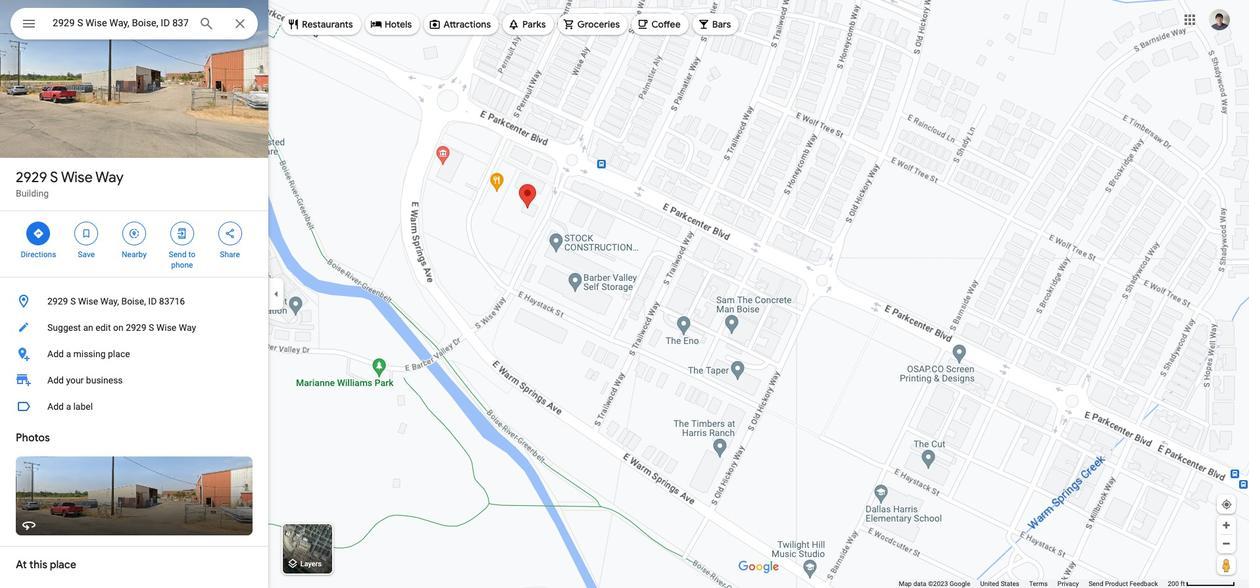 Task type: describe. For each thing, give the bounding box(es) containing it.

[[224, 226, 236, 241]]

united states
[[981, 580, 1020, 588]]

place inside button
[[108, 349, 130, 359]]

wise for way,
[[78, 296, 98, 307]]

add a label button
[[0, 393, 268, 420]]

2929 s wise way main content
[[0, 0, 268, 588]]

nearby
[[122, 250, 147, 259]]

directions
[[21, 250, 56, 259]]

show your location image
[[1221, 499, 1233, 511]]

2929 inside button
[[126, 322, 146, 333]]

save
[[78, 250, 95, 259]]

restaurants
[[302, 18, 353, 30]]

add a missing place
[[47, 349, 130, 359]]

groceries
[[578, 18, 620, 30]]

this
[[29, 559, 47, 572]]

200 ft button
[[1168, 580, 1236, 588]]

parks
[[523, 18, 546, 30]]

boise,
[[121, 296, 146, 307]]

200 ft
[[1168, 580, 1185, 588]]

to
[[188, 250, 195, 259]]

suggest an edit on 2929 s wise way button
[[0, 315, 268, 341]]

privacy button
[[1058, 580, 1079, 588]]

on
[[113, 322, 123, 333]]

business
[[86, 375, 123, 386]]

send to phone
[[169, 250, 195, 270]]

bars
[[712, 18, 731, 30]]

your
[[66, 375, 84, 386]]

footer inside 'google maps' element
[[899, 580, 1168, 588]]

groceries button
[[558, 9, 628, 40]]

at this place
[[16, 559, 76, 572]]

edit
[[96, 322, 111, 333]]

 button
[[11, 8, 47, 42]]

2929 s wise way, boise, id 83716
[[47, 296, 185, 307]]


[[128, 226, 140, 241]]

label
[[73, 401, 93, 412]]

2929 s wise way building
[[16, 168, 124, 199]]


[[80, 226, 92, 241]]

s for way
[[50, 168, 58, 187]]

a for label
[[66, 401, 71, 412]]

way inside the 2929 s wise way building
[[95, 168, 124, 187]]

photos
[[16, 432, 50, 445]]

hotels
[[385, 18, 412, 30]]


[[21, 14, 37, 33]]

add for add your business
[[47, 375, 64, 386]]

2929 for way
[[16, 168, 47, 187]]

 search field
[[11, 8, 258, 42]]

add for add a missing place
[[47, 349, 64, 359]]

attractions
[[444, 18, 491, 30]]

map data ©2023 google
[[899, 580, 971, 588]]

2929 s wise way, boise, id 83716 button
[[0, 288, 268, 315]]


[[176, 226, 188, 241]]

product
[[1105, 580, 1128, 588]]

missing
[[73, 349, 106, 359]]

way,
[[100, 296, 119, 307]]

coffee button
[[632, 9, 689, 40]]

terms button
[[1030, 580, 1048, 588]]

map
[[899, 580, 912, 588]]

privacy
[[1058, 580, 1079, 588]]



Task type: vqa. For each thing, say whether or not it's contained in the screenshot.


Task type: locate. For each thing, give the bounding box(es) containing it.
s inside the 2929 s wise way building
[[50, 168, 58, 187]]

send up phone
[[169, 250, 186, 259]]

0 vertical spatial way
[[95, 168, 124, 187]]

phone
[[171, 261, 193, 270]]

1 horizontal spatial s
[[70, 296, 76, 307]]

restaurants button
[[282, 9, 361, 40]]

0 vertical spatial 2929
[[16, 168, 47, 187]]

parks button
[[503, 9, 554, 40]]

2 horizontal spatial 2929
[[126, 322, 146, 333]]

layers
[[301, 560, 322, 569]]

ft
[[1181, 580, 1185, 588]]

wise left "way,"
[[78, 296, 98, 307]]

hotels button
[[365, 9, 420, 40]]

s
[[50, 168, 58, 187], [70, 296, 76, 307], [149, 322, 154, 333]]

2929 inside button
[[47, 296, 68, 307]]

1 vertical spatial place
[[50, 559, 76, 572]]

data
[[914, 580, 927, 588]]

none field inside 2929 s wise way, boise, id 83716 field
[[53, 15, 188, 31]]

google account: nolan park  
(nolan.park@adept.ai) image
[[1209, 9, 1230, 30]]

wise
[[61, 168, 93, 187], [78, 296, 98, 307], [156, 322, 177, 333]]

©2023
[[928, 580, 948, 588]]

place down the on
[[108, 349, 130, 359]]

send product feedback button
[[1089, 580, 1158, 588]]

2929 for way,
[[47, 296, 68, 307]]

wise for way
[[61, 168, 93, 187]]

add inside button
[[47, 349, 64, 359]]

place
[[108, 349, 130, 359], [50, 559, 76, 572]]

add a label
[[47, 401, 93, 412]]

0 vertical spatial a
[[66, 349, 71, 359]]

200
[[1168, 580, 1179, 588]]

2 vertical spatial add
[[47, 401, 64, 412]]

collapse side panel image
[[269, 287, 284, 301]]

coffee
[[652, 18, 681, 30]]

0 vertical spatial place
[[108, 349, 130, 359]]

1 vertical spatial s
[[70, 296, 76, 307]]

building
[[16, 188, 49, 199]]

a for missing
[[66, 349, 71, 359]]

2929 up building
[[16, 168, 47, 187]]

0 horizontal spatial send
[[169, 250, 186, 259]]

2 vertical spatial wise
[[156, 322, 177, 333]]

send inside button
[[1089, 580, 1104, 588]]

3 add from the top
[[47, 401, 64, 412]]

footer
[[899, 580, 1168, 588]]

2 horizontal spatial s
[[149, 322, 154, 333]]

a inside add a label "button"
[[66, 401, 71, 412]]

terms
[[1030, 580, 1048, 588]]

suggest
[[47, 322, 81, 333]]

an
[[83, 322, 93, 333]]

google maps element
[[0, 0, 1249, 588]]

0 horizontal spatial 2929
[[16, 168, 47, 187]]

way
[[95, 168, 124, 187], [179, 322, 196, 333]]

1 vertical spatial send
[[1089, 580, 1104, 588]]

a inside add a missing place button
[[66, 349, 71, 359]]


[[32, 226, 44, 241]]

0 vertical spatial send
[[169, 250, 186, 259]]

1 vertical spatial 2929
[[47, 296, 68, 307]]

2 vertical spatial s
[[149, 322, 154, 333]]

bars button
[[693, 9, 739, 40]]

None field
[[53, 15, 188, 31]]

united states button
[[981, 580, 1020, 588]]

0 vertical spatial wise
[[61, 168, 93, 187]]

feedback
[[1130, 580, 1158, 588]]

add inside "button"
[[47, 401, 64, 412]]

add your business
[[47, 375, 123, 386]]

united
[[981, 580, 999, 588]]

wise down 83716
[[156, 322, 177, 333]]

0 horizontal spatial place
[[50, 559, 76, 572]]

1 horizontal spatial 2929
[[47, 296, 68, 307]]

2929 up suggest
[[47, 296, 68, 307]]

2929 right the on
[[126, 322, 146, 333]]

add your business link
[[0, 367, 268, 393]]

add a missing place button
[[0, 341, 268, 367]]

send
[[169, 250, 186, 259], [1089, 580, 1104, 588]]

a
[[66, 349, 71, 359], [66, 401, 71, 412]]

2929 S Wise Way, Boise, ID 83716 field
[[11, 8, 258, 39]]

wise inside the 2929 s wise way building
[[61, 168, 93, 187]]

add
[[47, 349, 64, 359], [47, 375, 64, 386], [47, 401, 64, 412]]

a left label
[[66, 401, 71, 412]]

1 vertical spatial a
[[66, 401, 71, 412]]

send left product
[[1089, 580, 1104, 588]]

send for send to phone
[[169, 250, 186, 259]]

footer containing map data ©2023 google
[[899, 580, 1168, 588]]

0 horizontal spatial s
[[50, 168, 58, 187]]

wise inside button
[[78, 296, 98, 307]]

0 vertical spatial s
[[50, 168, 58, 187]]

1 horizontal spatial way
[[179, 322, 196, 333]]

way inside button
[[179, 322, 196, 333]]

send product feedback
[[1089, 580, 1158, 588]]

show street view coverage image
[[1217, 555, 1236, 575]]

suggest an edit on 2929 s wise way
[[47, 322, 196, 333]]

add down suggest
[[47, 349, 64, 359]]

add left label
[[47, 401, 64, 412]]

1 vertical spatial wise
[[78, 296, 98, 307]]

0 horizontal spatial way
[[95, 168, 124, 187]]

1 a from the top
[[66, 349, 71, 359]]

add for add a label
[[47, 401, 64, 412]]

add left your
[[47, 375, 64, 386]]

1 vertical spatial way
[[179, 322, 196, 333]]

at
[[16, 559, 27, 572]]

states
[[1001, 580, 1020, 588]]

0 vertical spatial add
[[47, 349, 64, 359]]

1 horizontal spatial place
[[108, 349, 130, 359]]

2 a from the top
[[66, 401, 71, 412]]

1 vertical spatial add
[[47, 375, 64, 386]]

83716
[[159, 296, 185, 307]]

place right this
[[50, 559, 76, 572]]

send for send product feedback
[[1089, 580, 1104, 588]]

2929
[[16, 168, 47, 187], [47, 296, 68, 307], [126, 322, 146, 333]]

wise up 
[[61, 168, 93, 187]]

zoom in image
[[1222, 520, 1232, 530]]

send inside 'send to phone'
[[169, 250, 186, 259]]

actions for 2929 s wise way region
[[0, 211, 268, 277]]

wise inside button
[[156, 322, 177, 333]]

1 horizontal spatial send
[[1089, 580, 1104, 588]]

2929 inside the 2929 s wise way building
[[16, 168, 47, 187]]

s inside button
[[149, 322, 154, 333]]

zoom out image
[[1222, 539, 1232, 549]]

s inside button
[[70, 296, 76, 307]]

s for way,
[[70, 296, 76, 307]]

google
[[950, 580, 971, 588]]

2 vertical spatial 2929
[[126, 322, 146, 333]]

id
[[148, 296, 157, 307]]

a left missing
[[66, 349, 71, 359]]

attractions button
[[424, 9, 499, 40]]

1 add from the top
[[47, 349, 64, 359]]

share
[[220, 250, 240, 259]]

2 add from the top
[[47, 375, 64, 386]]



